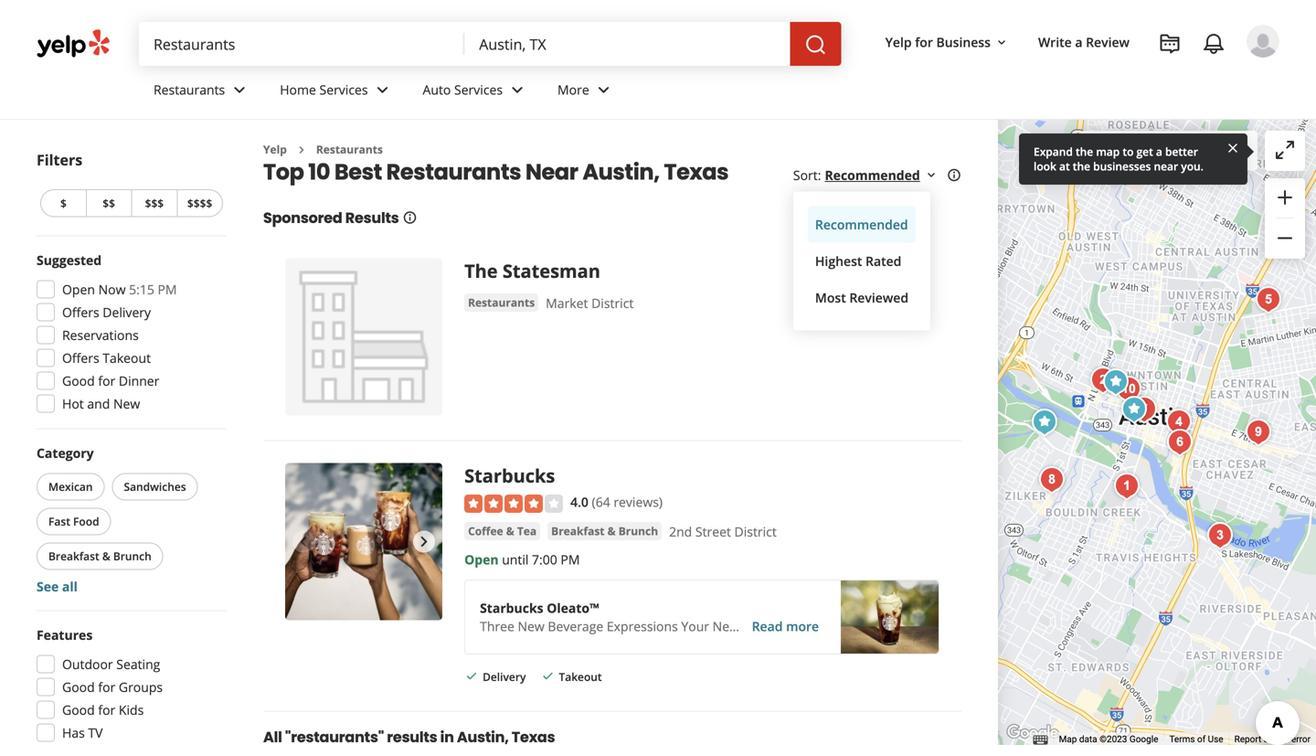 Task type: describe. For each thing, give the bounding box(es) containing it.
top 10 best restaurants near austin, texas
[[263, 157, 729, 187]]

$$$ button
[[131, 189, 177, 217]]

the statesman image
[[1098, 364, 1134, 400]]

has tv
[[62, 724, 103, 741]]

zoom out image
[[1274, 227, 1296, 249]]

good for good for dinner
[[62, 372, 95, 389]]

services for home services
[[320, 81, 368, 98]]

outdoor
[[62, 655, 113, 673]]

report
[[1235, 734, 1262, 745]]

1 horizontal spatial 16 info v2 image
[[947, 168, 962, 183]]

good for dinner
[[62, 372, 159, 389]]

you.
[[1181, 159, 1204, 174]]

0 horizontal spatial district
[[592, 294, 634, 312]]

starbucks for starbucks oleato™
[[480, 599, 544, 617]]

terms of use
[[1170, 734, 1224, 745]]

chuy's image
[[1027, 404, 1063, 441]]

business
[[937, 33, 991, 51]]

seating
[[116, 655, 160, 673]]

to
[[1123, 144, 1134, 159]]

(64
[[592, 493, 610, 511]]

none field find
[[154, 34, 450, 54]]

zoom in image
[[1274, 186, 1296, 208]]

fast food
[[48, 514, 99, 529]]

more link
[[543, 66, 630, 119]]

home services link
[[265, 66, 408, 119]]

10
[[308, 157, 330, 187]]

oleato™
[[547, 599, 599, 617]]

24 chevron down v2 image for restaurants
[[229, 79, 251, 101]]

recommended for recommended button
[[815, 216, 908, 233]]

for for dinner
[[98, 372, 115, 389]]

breakfast & brunch link
[[548, 522, 662, 540]]

now
[[98, 281, 126, 298]]

previous image
[[293, 531, 314, 553]]

next image
[[413, 531, 435, 553]]

ritual
[[785, 617, 819, 635]]

breakfast & brunch for the right breakfast & brunch button
[[551, 523, 658, 538]]

for for kids
[[98, 701, 115, 719]]

for for business
[[915, 33, 933, 51]]

expand the map to get a better look at the businesses near you. tooltip
[[1019, 133, 1248, 185]]

good for groups
[[62, 678, 163, 696]]

the
[[464, 258, 498, 283]]

open now 5:15 pm
[[62, 281, 177, 298]]

write a review link
[[1031, 26, 1137, 58]]

texas
[[664, 157, 729, 187]]

expressions
[[607, 617, 678, 635]]

three
[[480, 617, 515, 635]]

1 horizontal spatial restaurants link
[[316, 142, 383, 157]]

projects image
[[1159, 33, 1181, 55]]

coffee & tea
[[468, 523, 537, 538]]

report a map error
[[1235, 734, 1311, 745]]

kids
[[119, 701, 144, 719]]

top
[[263, 157, 304, 187]]

report a map error link
[[1235, 734, 1311, 745]]

results
[[345, 207, 399, 228]]

restaurants inside business categories element
[[154, 81, 225, 98]]

recommended button
[[825, 166, 939, 184]]

highest rated button
[[808, 243, 916, 279]]

map for moves
[[1177, 142, 1204, 160]]

yelp for business
[[885, 33, 991, 51]]

beverage
[[548, 617, 604, 635]]

home
[[280, 81, 316, 98]]

0 vertical spatial brunch
[[619, 523, 658, 538]]

slideshow element
[[285, 463, 443, 620]]

statesman
[[503, 258, 601, 283]]

most reviewed
[[815, 289, 909, 306]]

market district
[[546, 294, 634, 312]]

2nd
[[669, 523, 692, 540]]

data
[[1079, 734, 1098, 745]]

most
[[815, 289, 846, 306]]

home services
[[280, 81, 368, 98]]

4.0 (64 reviews)
[[571, 493, 663, 511]]

anthem image
[[1162, 424, 1198, 461]]

expand the map to get a better look at the businesses near you.
[[1034, 144, 1204, 174]]

category
[[37, 444, 94, 462]]

yelp for yelp for business
[[885, 33, 912, 51]]

map
[[1059, 734, 1077, 745]]

1 horizontal spatial new
[[518, 617, 545, 635]]

google
[[1130, 734, 1159, 745]]

close image
[[1226, 140, 1241, 155]]

look
[[1034, 159, 1057, 174]]

starbucks oleato™
[[480, 599, 599, 617]]

group containing features
[[31, 626, 227, 745]]

tea
[[517, 523, 537, 538]]

0 horizontal spatial restaurants link
[[139, 66, 265, 119]]

offers for offers delivery
[[62, 304, 99, 321]]

google image
[[1003, 721, 1063, 745]]

of
[[1198, 734, 1206, 745]]

16 chevron right v2 image
[[294, 142, 309, 157]]

offers delivery
[[62, 304, 151, 321]]

search
[[1117, 142, 1158, 160]]

sandwiches button
[[112, 473, 198, 501]]

breakfast & brunch for bottommost breakfast & brunch button
[[48, 548, 151, 564]]

see all button
[[37, 578, 78, 595]]

tv
[[88, 724, 103, 741]]

read
[[752, 617, 783, 635]]

24 chevron down v2 image for auto services
[[506, 79, 528, 101]]

tenten image
[[1111, 371, 1147, 408]]

review
[[1086, 33, 1130, 51]]

mexican button
[[37, 473, 105, 501]]

2 vertical spatial restaurants link
[[464, 293, 539, 312]]

auto services
[[423, 81, 503, 98]]

expand
[[1034, 144, 1073, 159]]

terms of use link
[[1170, 734, 1224, 745]]

24 chevron down v2 image for home services
[[372, 79, 394, 101]]

Near text field
[[479, 34, 776, 54]]

sandwiches
[[124, 479, 186, 494]]

2 horizontal spatial new
[[713, 617, 740, 635]]

the statesman
[[464, 258, 601, 283]]

1 horizontal spatial coffee
[[743, 617, 782, 635]]

breakfast for the right breakfast & brunch button
[[551, 523, 605, 538]]

$$$$
[[187, 196, 212, 211]]

coffee & tea button
[[464, 522, 540, 540]]

auto services link
[[408, 66, 543, 119]]

recommended button
[[808, 206, 916, 243]]

map for error
[[1271, 734, 1289, 745]]

for for groups
[[98, 678, 115, 696]]

features
[[37, 626, 93, 644]]

reservations
[[62, 326, 139, 344]]

red ash image
[[1126, 391, 1163, 428]]

aba - austin image
[[1109, 468, 1145, 505]]

4.0
[[571, 493, 589, 511]]

read more
[[752, 617, 819, 635]]

1 vertical spatial brunch
[[113, 548, 151, 564]]



Task type: vqa. For each thing, say whether or not it's contained in the screenshot.
rightmost HEAT PUMP AND FURNACE SPLIT SYSTEM
no



Task type: locate. For each thing, give the bounding box(es) containing it.
recommended
[[825, 166, 920, 184], [815, 216, 908, 233]]

ruby a. image
[[1247, 25, 1280, 58]]

16 checkmark v2 image
[[464, 669, 479, 684]]

recommended inside button
[[815, 216, 908, 233]]

1 horizontal spatial delivery
[[483, 669, 526, 684]]

offers down reservations
[[62, 349, 99, 367]]

0 horizontal spatial new
[[113, 395, 140, 412]]

district right market
[[592, 294, 634, 312]]

16 chevron down v2 image inside the yelp for business button
[[995, 35, 1009, 50]]

5:15
[[129, 281, 154, 298]]

open for sponsored results
[[464, 551, 499, 568]]

filters
[[37, 150, 82, 170]]

$$
[[103, 196, 115, 211]]

0 vertical spatial takeout
[[103, 349, 151, 367]]

the
[[1076, 144, 1094, 159], [1073, 159, 1091, 174]]

restaurants button
[[464, 293, 539, 312]]

breakfast & brunch button down food
[[37, 543, 163, 570]]

1 vertical spatial restaurants link
[[316, 142, 383, 157]]

a inside expand the map to get a better look at the businesses near you.
[[1156, 144, 1163, 159]]

breakfast & brunch down (64
[[551, 523, 658, 538]]

starbucks up 4 star rating image
[[464, 463, 555, 488]]

market
[[546, 294, 588, 312]]

district right street
[[735, 523, 777, 540]]

street
[[696, 523, 731, 540]]

24 chevron down v2 image inside home services link
[[372, 79, 394, 101]]

2 horizontal spatial map
[[1271, 734, 1289, 745]]

map left to
[[1096, 144, 1120, 159]]

0 horizontal spatial none field
[[154, 34, 450, 54]]

pm right the 7:00
[[561, 551, 580, 568]]

2 horizontal spatial a
[[1264, 734, 1269, 745]]

1 horizontal spatial open
[[464, 551, 499, 568]]

dinner
[[119, 372, 159, 389]]

has
[[62, 724, 85, 741]]

1 vertical spatial coffee
[[743, 617, 782, 635]]

1 vertical spatial takeout
[[559, 669, 602, 684]]

for up good for kids
[[98, 678, 115, 696]]

2 services from the left
[[454, 81, 503, 98]]

0 horizontal spatial takeout
[[103, 349, 151, 367]]

a right report
[[1264, 734, 1269, 745]]

brunch down reviews)
[[619, 523, 658, 538]]

fast food button
[[37, 508, 111, 535]]

breakfast for bottommost breakfast & brunch button
[[48, 548, 99, 564]]

restaurants inside "button"
[[468, 295, 535, 310]]

24 chevron down v2 image
[[593, 79, 615, 101]]

0 vertical spatial 16 chevron down v2 image
[[995, 35, 1009, 50]]

pm
[[158, 281, 177, 298], [561, 551, 580, 568]]

moonshine patio bar & grill image
[[1161, 404, 1197, 441]]

0 horizontal spatial a
[[1075, 33, 1083, 51]]

1 vertical spatial starbucks
[[480, 599, 544, 617]]

yelp left 16 chevron right v2 image at left
[[263, 142, 287, 157]]

1 horizontal spatial yelp
[[885, 33, 912, 51]]

see all
[[37, 578, 78, 595]]

odd duck image
[[1034, 462, 1070, 498]]

0 horizontal spatial pm
[[158, 281, 177, 298]]

map right "as"
[[1177, 142, 1204, 160]]

1 horizontal spatial takeout
[[559, 669, 602, 684]]

1 horizontal spatial district
[[735, 523, 777, 540]]

breakfast inside group
[[48, 548, 99, 564]]

1 vertical spatial open
[[464, 551, 499, 568]]

16 chevron down v2 image for recommended
[[924, 168, 939, 183]]

services
[[320, 81, 368, 98], [454, 81, 503, 98]]

salty sow image
[[1250, 282, 1287, 318]]

0 vertical spatial a
[[1075, 33, 1083, 51]]

open inside group
[[62, 281, 95, 298]]

expand map image
[[1274, 139, 1296, 161]]

for down good for groups
[[98, 701, 115, 719]]

0 horizontal spatial coffee
[[468, 523, 503, 538]]

starbucks image
[[1116, 391, 1153, 428]]

user actions element
[[871, 23, 1305, 135]]

open for filters
[[62, 281, 95, 298]]

1 horizontal spatial map
[[1177, 142, 1204, 160]]

map region
[[965, 0, 1316, 745]]

takeout up "dinner"
[[103, 349, 151, 367]]

auto
[[423, 81, 451, 98]]

16 info v2 image
[[947, 168, 962, 183], [403, 210, 417, 225]]

sponsored results
[[263, 207, 399, 228]]

moves
[[1208, 142, 1247, 160]]

pm right 5:15
[[158, 281, 177, 298]]

new down "dinner"
[[113, 395, 140, 412]]

keyboard shortcuts image
[[1034, 735, 1048, 745]]

recommended up recommended button
[[825, 166, 920, 184]]

sort:
[[793, 166, 821, 184]]

2 good from the top
[[62, 678, 95, 696]]

0 vertical spatial breakfast & brunch button
[[548, 522, 662, 540]]

outdoor seating
[[62, 655, 160, 673]]

1 horizontal spatial breakfast & brunch button
[[548, 522, 662, 540]]

& down 4.0 (64 reviews)
[[608, 523, 616, 538]]

open left until on the bottom of the page
[[464, 551, 499, 568]]

services for auto services
[[454, 81, 503, 98]]

hot and new
[[62, 395, 140, 412]]

get
[[1137, 144, 1154, 159]]

highest
[[815, 252, 862, 270]]

None field
[[154, 34, 450, 54], [479, 34, 776, 54]]

4 star rating image
[[464, 494, 563, 513]]

good
[[62, 372, 95, 389], [62, 678, 95, 696], [62, 701, 95, 719]]

breakfast up all
[[48, 548, 99, 564]]

a for report
[[1264, 734, 1269, 745]]

0 vertical spatial recommended
[[825, 166, 920, 184]]

sponsored
[[263, 207, 342, 228]]

offers for offers takeout
[[62, 349, 99, 367]]

1 horizontal spatial a
[[1156, 144, 1163, 159]]

1 offers from the top
[[62, 304, 99, 321]]

hot
[[62, 395, 84, 412]]

1 vertical spatial good
[[62, 678, 95, 696]]

0 horizontal spatial 16 chevron down v2 image
[[924, 168, 939, 183]]

16 chevron down v2 image for yelp for business
[[995, 35, 1009, 50]]

better
[[1166, 144, 1198, 159]]

&
[[506, 523, 514, 538], [608, 523, 616, 538], [102, 548, 110, 564]]

0 horizontal spatial map
[[1096, 144, 1120, 159]]

most reviewed button
[[808, 279, 916, 316]]

0 vertical spatial offers
[[62, 304, 99, 321]]

1 vertical spatial breakfast & brunch button
[[37, 543, 163, 570]]

0 vertical spatial yelp
[[885, 33, 912, 51]]

3 good from the top
[[62, 701, 95, 719]]

best
[[334, 157, 382, 187]]

coffee down 4 star rating image
[[468, 523, 503, 538]]

new down starbucks oleato™
[[518, 617, 545, 635]]

a right write
[[1075, 33, 1083, 51]]

services right the home at the left of page
[[320, 81, 368, 98]]

food
[[73, 514, 99, 529]]

0 horizontal spatial breakfast & brunch
[[48, 548, 151, 564]]

offers
[[62, 304, 99, 321], [62, 349, 99, 367]]

0 horizontal spatial delivery
[[103, 304, 151, 321]]

map inside expand the map to get a better look at the businesses near you.
[[1096, 144, 1120, 159]]

for left business
[[915, 33, 933, 51]]

map for to
[[1096, 144, 1120, 159]]

Find text field
[[154, 34, 450, 54]]

breakfast & brunch button down (64
[[548, 522, 662, 540]]

notifications image
[[1203, 33, 1225, 55]]

0 horizontal spatial 24 chevron down v2 image
[[229, 79, 251, 101]]

new right your
[[713, 617, 740, 635]]

16 checkmark v2 image
[[541, 669, 555, 684]]

yelp inside button
[[885, 33, 912, 51]]

open down the suggested
[[62, 281, 95, 298]]

1 24 chevron down v2 image from the left
[[229, 79, 251, 101]]

0 vertical spatial coffee
[[468, 523, 503, 538]]

0 horizontal spatial open
[[62, 281, 95, 298]]

rated
[[866, 252, 902, 270]]

map left error
[[1271, 734, 1289, 745]]

1 horizontal spatial services
[[454, 81, 503, 98]]

good for good for kids
[[62, 701, 95, 719]]

0 horizontal spatial &
[[102, 548, 110, 564]]

good for kids
[[62, 701, 144, 719]]

0 vertical spatial open
[[62, 281, 95, 298]]

reviews)
[[614, 493, 663, 511]]

0 vertical spatial restaurants link
[[139, 66, 265, 119]]

delivery right 16 checkmark v2 image
[[483, 669, 526, 684]]

24 chevron down v2 image left auto
[[372, 79, 394, 101]]

1 horizontal spatial 16 chevron down v2 image
[[995, 35, 1009, 50]]

map
[[1177, 142, 1204, 160], [1096, 144, 1120, 159], [1271, 734, 1289, 745]]

a right get
[[1156, 144, 1163, 159]]

a for write
[[1075, 33, 1083, 51]]

breakfast & brunch inside group
[[48, 548, 151, 564]]

0 horizontal spatial services
[[320, 81, 368, 98]]

at
[[1060, 159, 1070, 174]]

fast
[[48, 514, 70, 529]]

2 vertical spatial good
[[62, 701, 95, 719]]

none field up the home at the left of page
[[154, 34, 450, 54]]

business categories element
[[139, 66, 1280, 119]]

search image
[[805, 34, 827, 56]]

yelp link
[[263, 142, 287, 157]]

1 vertical spatial district
[[735, 523, 777, 540]]

0 vertical spatial pm
[[158, 281, 177, 298]]

as
[[1161, 142, 1174, 160]]

map data ©2023 google
[[1059, 734, 1159, 745]]

1 horizontal spatial breakfast & brunch
[[551, 523, 658, 538]]

1 vertical spatial yelp
[[263, 142, 287, 157]]

0 horizontal spatial breakfast & brunch button
[[37, 543, 163, 570]]

24 chevron down v2 image left the home at the left of page
[[229, 79, 251, 101]]

None search field
[[139, 22, 845, 66]]

reviewed
[[850, 289, 909, 306]]

1 vertical spatial 16 chevron down v2 image
[[924, 168, 939, 183]]

1 vertical spatial breakfast
[[48, 548, 99, 564]]

new
[[113, 395, 140, 412], [518, 617, 545, 635], [713, 617, 740, 635]]

1 vertical spatial 16 info v2 image
[[403, 210, 417, 225]]

suerte image
[[1240, 414, 1277, 451]]

services right auto
[[454, 81, 503, 98]]

district
[[592, 294, 634, 312], [735, 523, 777, 540]]

16 info v2 image right recommended popup button
[[947, 168, 962, 183]]

24 chevron down v2 image inside auto services link
[[506, 79, 528, 101]]

coffee left ritual
[[743, 617, 782, 635]]

open until 7:00 pm
[[464, 551, 580, 568]]

16 chevron down v2 image
[[995, 35, 1009, 50], [924, 168, 939, 183]]

24 chevron down v2 image
[[229, 79, 251, 101], [372, 79, 394, 101], [506, 79, 528, 101]]

1 horizontal spatial &
[[506, 523, 514, 538]]

1 horizontal spatial brunch
[[619, 523, 658, 538]]

0 horizontal spatial 16 info v2 image
[[403, 210, 417, 225]]

& down the fast food button
[[102, 548, 110, 564]]

pm for sponsored results
[[561, 551, 580, 568]]

group containing category
[[33, 444, 227, 596]]

starbucks for starbucks
[[464, 463, 555, 488]]

1618 asian fusion image
[[1202, 517, 1239, 554]]

error
[[1292, 734, 1311, 745]]

& left tea on the bottom
[[506, 523, 514, 538]]

1 horizontal spatial pm
[[561, 551, 580, 568]]

coffee inside button
[[468, 523, 503, 538]]

0 vertical spatial breakfast & brunch
[[551, 523, 658, 538]]

recommended for recommended popup button
[[825, 166, 920, 184]]

delivery down open now 5:15 pm
[[103, 304, 151, 321]]

0 vertical spatial starbucks
[[464, 463, 555, 488]]

2 horizontal spatial restaurants link
[[464, 293, 539, 312]]

0 vertical spatial good
[[62, 372, 95, 389]]

1 services from the left
[[320, 81, 368, 98]]

groups
[[119, 678, 163, 696]]

group containing suggested
[[31, 251, 227, 418]]

©2023
[[1100, 734, 1128, 745]]

0 vertical spatial breakfast
[[551, 523, 605, 538]]

pm for filters
[[158, 281, 177, 298]]

good for good for groups
[[62, 678, 95, 696]]

none field up 24 chevron down v2 image
[[479, 34, 776, 54]]

your
[[681, 617, 709, 635]]

2 offers from the top
[[62, 349, 99, 367]]

1 vertical spatial recommended
[[815, 216, 908, 233]]

breakfast & brunch down food
[[48, 548, 151, 564]]

& for breakfast & brunch link at the bottom of the page
[[608, 523, 616, 538]]

0 horizontal spatial brunch
[[113, 548, 151, 564]]

1 vertical spatial a
[[1156, 144, 1163, 159]]

2 none field from the left
[[479, 34, 776, 54]]

& for coffee & tea link
[[506, 523, 514, 538]]

coffee & tea link
[[464, 522, 540, 540]]

24 chevron down v2 image inside "restaurants" link
[[229, 79, 251, 101]]

2 horizontal spatial &
[[608, 523, 616, 538]]

16 info v2 image right results
[[403, 210, 417, 225]]

good up has tv
[[62, 701, 95, 719]]

recommended up "highest rated" button
[[815, 216, 908, 233]]

1 none field from the left
[[154, 34, 450, 54]]

1 good from the top
[[62, 372, 95, 389]]

1 horizontal spatial 24 chevron down v2 image
[[372, 79, 394, 101]]

brunch down sandwiches button
[[113, 548, 151, 564]]

the statesman link
[[464, 258, 601, 283]]

more
[[786, 617, 819, 635]]

all
[[62, 578, 78, 595]]

24 chevron down v2 image right auto services
[[506, 79, 528, 101]]

1 vertical spatial pm
[[561, 551, 580, 568]]

1 vertical spatial delivery
[[483, 669, 526, 684]]

0 vertical spatial district
[[592, 294, 634, 312]]

yelp for business button
[[878, 26, 1016, 59]]

search as map moves
[[1117, 142, 1247, 160]]

brunch
[[619, 523, 658, 538], [113, 548, 151, 564]]

for
[[915, 33, 933, 51], [98, 372, 115, 389], [98, 678, 115, 696], [98, 701, 115, 719]]

2 24 chevron down v2 image from the left
[[372, 79, 394, 101]]

$$ button
[[86, 189, 131, 217]]

yelp for the yelp link
[[263, 142, 287, 157]]

3 24 chevron down v2 image from the left
[[506, 79, 528, 101]]

starbucks link
[[464, 463, 555, 488]]

0 horizontal spatial yelp
[[263, 142, 287, 157]]

good down outdoor
[[62, 678, 95, 696]]

austin,
[[583, 157, 660, 187]]

1 horizontal spatial breakfast
[[551, 523, 605, 538]]

1 vertical spatial breakfast & brunch
[[48, 548, 151, 564]]

delivery inside group
[[103, 304, 151, 321]]

$$$$ button
[[177, 189, 223, 217]]

7:00
[[532, 551, 557, 568]]

2 horizontal spatial 24 chevron down v2 image
[[506, 79, 528, 101]]

breakfast down the 4.0
[[551, 523, 605, 538]]

none field near
[[479, 34, 776, 54]]

takeout right 16 checkmark v2 icon at the bottom of page
[[559, 669, 602, 684]]

for inside the yelp for business button
[[915, 33, 933, 51]]

0 vertical spatial delivery
[[103, 304, 151, 321]]

good up hot at the left
[[62, 372, 95, 389]]

businesses
[[1093, 159, 1151, 174]]

for down 'offers takeout'
[[98, 372, 115, 389]]

group
[[1265, 178, 1305, 259], [31, 251, 227, 418], [33, 444, 227, 596], [31, 626, 227, 745]]

1 vertical spatial offers
[[62, 349, 99, 367]]

2 vertical spatial a
[[1264, 734, 1269, 745]]

16 chevron down v2 image inside recommended popup button
[[924, 168, 939, 183]]

offers up reservations
[[62, 304, 99, 321]]

breakfast & brunch
[[551, 523, 658, 538], [48, 548, 151, 564]]

0 vertical spatial 16 info v2 image
[[947, 168, 962, 183]]

starbucks up three at the bottom
[[480, 599, 544, 617]]

& inside group
[[102, 548, 110, 564]]

1 horizontal spatial none field
[[479, 34, 776, 54]]

qi austin image
[[1085, 362, 1122, 399]]

yelp left business
[[885, 33, 912, 51]]

0 horizontal spatial breakfast
[[48, 548, 99, 564]]



